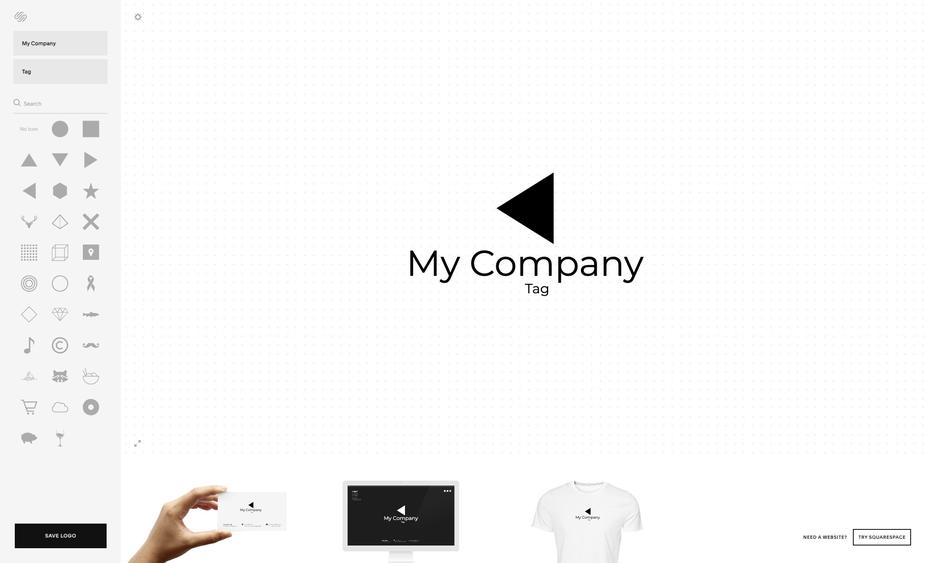 Task type: vqa. For each thing, say whether or not it's contained in the screenshot.
the left can
no



Task type: locate. For each thing, give the bounding box(es) containing it.
Tagline text field
[[13, 59, 108, 84]]

search link
[[13, 97, 42, 108]]

try
[[859, 535, 868, 541]]

save logo button
[[15, 524, 107, 551]]

no icon
[[20, 126, 38, 132]]

save
[[45, 533, 59, 539]]

no
[[20, 126, 27, 132]]

icon
[[28, 126, 38, 132]]

logo
[[61, 533, 76, 539]]



Task type: describe. For each thing, give the bounding box(es) containing it.
squarespace
[[870, 535, 906, 541]]

save logo
[[45, 533, 76, 539]]

try squarespace
[[859, 535, 906, 541]]

try squarespace link
[[854, 529, 912, 546]]

website?
[[823, 535, 848, 541]]

Name text field
[[13, 31, 108, 56]]

need a website?
[[804, 535, 849, 541]]

start over image
[[12, 9, 30, 25]]

search
[[24, 100, 42, 107]]

need
[[804, 535, 817, 541]]

a
[[819, 535, 822, 541]]



